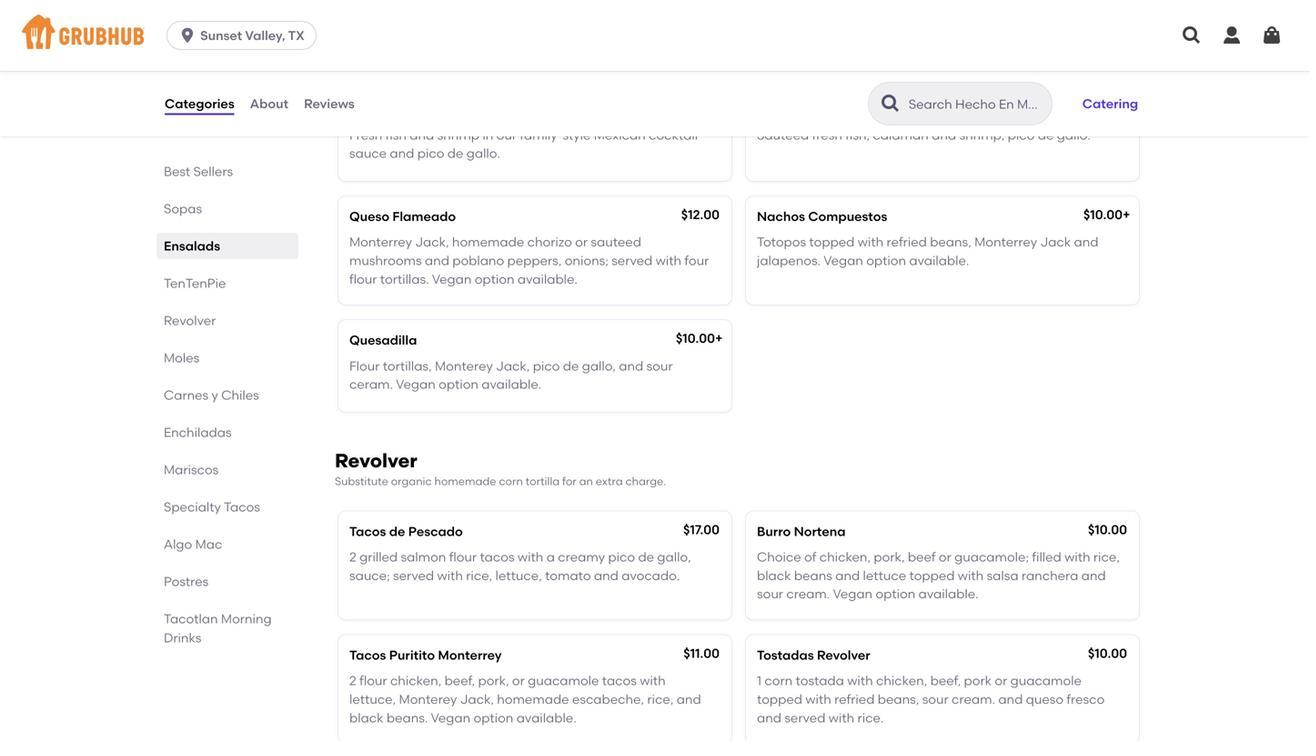 Task type: describe. For each thing, give the bounding box(es) containing it.
with inside 2 flour chicken, beef, pork, or guacamole tacos with lettuce, monterey jack, homemade escabeche, rice, and black beans. vegan option available.
[[640, 674, 666, 689]]

or inside choice of chicken, pork, beef or guacamole; filled with rice, black beans and lettuce topped with salsa ranchera and sour cream. vegan option available.
[[939, 550, 952, 565]]

la
[[839, 102, 851, 117]]

tacotlan
[[164, 612, 218, 627]]

$17.00
[[683, 522, 720, 538]]

and inside the 'monterrey jack, homemade chorizo or sauteed mushrooms and poblano peppers, onions; served with four flour tortillas.  vegan option available.'
[[425, 253, 450, 269]]

tostadas
[[757, 648, 814, 663]]

chiles
[[221, 388, 259, 403]]

burro nortena
[[757, 524, 846, 540]]

burro
[[757, 524, 791, 540]]

homemade inside "revolver substitute organic homemade corn tortilla for an extra charge."
[[435, 475, 496, 488]]

main navigation navigation
[[0, 0, 1311, 71]]

guacamole inside 1 corn tostada with chicken, beef, pork or guacamole topped with refried beans, sour cream. and queso fresco and served with rice.
[[1011, 674, 1082, 689]]

peppers,
[[507, 253, 562, 269]]

queso flameado
[[349, 209, 456, 224]]

campechano
[[404, 102, 490, 117]]

tortillas.
[[380, 272, 429, 287]]

with left rice.
[[829, 711, 855, 726]]

compuestos
[[808, 209, 888, 224]]

moles
[[164, 350, 200, 366]]

tortilla
[[526, 475, 560, 488]]

ceram.
[[349, 377, 393, 392]]

mac
[[195, 537, 222, 552]]

1 horizontal spatial svg image
[[1221, 25, 1243, 46]]

carnes
[[164, 388, 209, 403]]

flour inside 2 flour chicken, beef, pork, or guacamole tacos with lettuce, monterey jack, homemade escabeche, rice, and black beans. vegan option available.
[[360, 674, 387, 689]]

valley,
[[245, 28, 285, 43]]

homemade inside 2 flour chicken, beef, pork, or guacamole tacos with lettuce, monterey jack, homemade escabeche, rice, and black beans. vegan option available.
[[497, 692, 569, 708]]

pork
[[964, 674, 992, 689]]

shrimp,
[[960, 127, 1005, 143]]

beef
[[908, 550, 936, 565]]

with inside totopos topped with refried beans, monterrey jack and jalapenos. vegan option available.
[[858, 235, 884, 250]]

categories
[[165, 96, 235, 111]]

choice of chicken, pork, beef or guacamole; filled with rice, black beans and lettuce topped with salsa ranchera and sour cream. vegan option available.
[[757, 550, 1120, 602]]

and inside totopos topped with refried beans, monterrey jack and jalapenos. vegan option available.
[[1074, 235, 1099, 250]]

onions;
[[565, 253, 609, 269]]

corn inside "revolver substitute organic homemade corn tortilla for an extra charge."
[[499, 475, 523, 488]]

puritito
[[389, 648, 435, 663]]

cream. inside choice of chicken, pork, beef or guacamole; filled with rice, black beans and lettuce topped with salsa ranchera and sour cream. vegan option available.
[[787, 587, 830, 602]]

monterrey inside totopos topped with refried beans, monterrey jack and jalapenos. vegan option available.
[[975, 235, 1038, 250]]

totopos topped with refried beans, monterrey jack and jalapenos. vegan option available.
[[757, 235, 1099, 269]]

vegan inside choice of chicken, pork, beef or guacamole; filled with rice, black beans and lettuce topped with salsa ranchera and sour cream. vegan option available.
[[833, 587, 873, 602]]

1
[[757, 674, 762, 689]]

$12.00
[[681, 207, 720, 222]]

nortena
[[794, 524, 846, 540]]

with down salmon
[[437, 568, 463, 584]]

chicken, for puritito
[[390, 674, 442, 689]]

filled
[[1032, 550, 1062, 565]]

with right filled
[[1065, 550, 1091, 565]]

mariscada a la mexicana
[[757, 102, 915, 117]]

corn inside 1 corn tostada with chicken, beef, pork or guacamole topped with refried beans, sour cream. and queso fresco and served with rice.
[[765, 674, 793, 689]]

reviews button
[[303, 71, 356, 137]]

nachos
[[757, 209, 805, 224]]

served inside the 'monterrey jack, homemade chorizo or sauteed mushrooms and poblano peppers, onions; served with four flour tortillas.  vegan option available.'
[[612, 253, 653, 269]]

available. inside totopos topped with refried beans, monterrey jack and jalapenos. vegan option available.
[[910, 253, 970, 269]]

flameado
[[393, 209, 456, 224]]

specialty tacos
[[164, 500, 260, 515]]

2 svg image from the left
[[1261, 25, 1283, 46]]

tacos puritito monterrey
[[349, 648, 502, 663]]

salmon
[[401, 550, 446, 565]]

with inside the 'monterrey jack, homemade chorizo or sauteed mushrooms and poblano peppers, onions; served with four flour tortillas.  vegan option available.'
[[656, 253, 682, 269]]

$10.00 + for flour tortillas, monterey jack, pico de gallo, and sour ceram. vegan option available.
[[676, 331, 723, 346]]

pico inside 2 grilled salmon flour tacos with a creamy pico de gallo, sauce; served with rice, lettuce, tomato and avocado.
[[608, 550, 635, 565]]

family-
[[520, 127, 563, 143]]

four
[[685, 253, 709, 269]]

with down tostada
[[806, 692, 832, 708]]

sauteed fresh fish, calamari and shrimp, pico de gallo.
[[757, 127, 1091, 143]]

tacotlan morning drinks
[[164, 612, 272, 646]]

served inside 1 corn tostada with chicken, beef, pork or guacamole topped with refried beans, sour cream. and queso fresco and served with rice.
[[785, 711, 826, 726]]

mexican
[[594, 127, 646, 143]]

0 vertical spatial a
[[828, 102, 836, 117]]

search icon image
[[880, 93, 902, 115]]

shrimp
[[437, 127, 480, 143]]

de inside 2 grilled salmon flour tacos with a creamy pico de gallo, sauce; served with rice, lettuce, tomato and avocado.
[[638, 550, 654, 565]]

1 horizontal spatial gallo.
[[1057, 127, 1091, 143]]

of
[[805, 550, 817, 565]]

topped inside 1 corn tostada with chicken, beef, pork or guacamole topped with refried beans, sour cream. and queso fresco and served with rice.
[[757, 692, 803, 708]]

option inside 2 flour chicken, beef, pork, or guacamole tacos with lettuce, monterey jack, homemade escabeche, rice, and black beans. vegan option available.
[[474, 711, 514, 726]]

2 grilled salmon flour tacos with a creamy pico de gallo, sauce; served with rice, lettuce, tomato and avocado.
[[349, 550, 691, 584]]

sunset valley, tx button
[[167, 21, 324, 50]]

tacos for tacos de pescado
[[349, 524, 386, 540]]

sauteed
[[591, 235, 642, 250]]

sauteed
[[757, 127, 809, 143]]

categories button
[[164, 71, 235, 137]]

vegan inside flour tortillas, monterey jack, pico de gallo, and sour ceram. vegan option available.
[[396, 377, 436, 392]]

organic
[[391, 475, 432, 488]]

fresh
[[812, 127, 843, 143]]

lettuce, inside 2 flour chicken, beef, pork, or guacamole tacos with lettuce, monterey jack, homemade escabeche, rice, and black beans. vegan option available.
[[349, 692, 396, 708]]

gallo, inside flour tortillas, monterey jack, pico de gallo, and sour ceram. vegan option available.
[[582, 358, 616, 374]]

2 for 2 flour chicken, beef, pork, or guacamole tacos with lettuce, monterey jack, homemade escabeche, rice, and black beans. vegan option available.
[[349, 674, 357, 689]]

jack, inside the 'monterrey jack, homemade chorizo or sauteed mushrooms and poblano peppers, onions; served with four flour tortillas.  vegan option available.'
[[415, 235, 449, 250]]

gallo, inside 2 grilled salmon flour tacos with a creamy pico de gallo, sauce; served with rice, lettuce, tomato and avocado.
[[657, 550, 691, 565]]

1 horizontal spatial monterrey
[[438, 648, 502, 663]]

algo
[[164, 537, 192, 552]]

tacos for tacos puritito monterrey
[[349, 648, 386, 663]]

$10.00 + for totopos topped with refried beans, monterrey jack and jalapenos. vegan option available.
[[1084, 207, 1131, 222]]

tx
[[288, 28, 305, 43]]

for
[[562, 475, 577, 488]]

best sellers
[[164, 164, 233, 179]]

guacamole;
[[955, 550, 1029, 565]]

or inside 1 corn tostada with chicken, beef, pork or guacamole topped with refried beans, sour cream. and queso fresco and served with rice.
[[995, 674, 1008, 689]]

mariscada
[[757, 102, 825, 117]]

ensalads
[[164, 238, 220, 254]]

reviews
[[304, 96, 355, 111]]

choice
[[757, 550, 802, 565]]

beans, inside 1 corn tostada with chicken, beef, pork or guacamole topped with refried beans, sour cream. and queso fresco and served with rice.
[[878, 692, 920, 708]]

gallo. inside fresh fish and shrimp in our family-style mexican cocktail sauce and pico de gallo.
[[467, 146, 500, 161]]

sellers
[[193, 164, 233, 179]]

tortillas,
[[383, 358, 432, 374]]

ceviche
[[349, 102, 401, 117]]

creamy
[[558, 550, 605, 565]]

mushrooms
[[349, 253, 422, 269]]

sour inside choice of chicken, pork, beef or guacamole; filled with rice, black beans and lettuce topped with salsa ranchera and sour cream. vegan option available.
[[757, 587, 784, 602]]

1 svg image from the left
[[1181, 25, 1203, 46]]

quesadilla
[[349, 333, 417, 348]]

with left creamy
[[518, 550, 544, 565]]

beef, inside 1 corn tostada with chicken, beef, pork or guacamole topped with refried beans, sour cream. and queso fresco and served with rice.
[[931, 674, 961, 689]]

flour tortillas, monterey jack, pico de gallo, and sour ceram. vegan option available.
[[349, 358, 673, 392]]

pork, inside choice of chicken, pork, beef or guacamole; filled with rice, black beans and lettuce topped with salsa ranchera and sour cream. vegan option available.
[[874, 550, 905, 565]]

flour inside the 'monterrey jack, homemade chorizo or sauteed mushrooms and poblano peppers, onions; served with four flour tortillas.  vegan option available.'
[[349, 272, 377, 287]]

about
[[250, 96, 289, 111]]

y
[[212, 388, 218, 403]]

with up rice.
[[847, 674, 873, 689]]

revolver for revolver substitute organic homemade corn tortilla for an extra charge.
[[335, 450, 418, 473]]

sauce;
[[349, 568, 390, 584]]

lettuce, inside 2 grilled salmon flour tacos with a creamy pico de gallo, sauce; served with rice, lettuce, tomato and avocado.
[[496, 568, 542, 584]]

guacamole inside 2 flour chicken, beef, pork, or guacamole tacos with lettuce, monterey jack, homemade escabeche, rice, and black beans. vegan option available.
[[528, 674, 599, 689]]

option inside flour tortillas, monterey jack, pico de gallo, and sour ceram. vegan option available.
[[439, 377, 479, 392]]

escabeche,
[[572, 692, 644, 708]]

ceviche campechano
[[349, 102, 490, 117]]

salsa
[[987, 568, 1019, 584]]



Task type: locate. For each thing, give the bounding box(es) containing it.
option inside totopos topped with refried beans, monterrey jack and jalapenos. vegan option available.
[[867, 253, 907, 269]]

chorizo
[[528, 235, 572, 250]]

1 horizontal spatial served
[[612, 253, 653, 269]]

topped
[[809, 235, 855, 250], [910, 568, 955, 584], [757, 692, 803, 708]]

revolver substitute organic homemade corn tortilla for an extra charge.
[[335, 450, 666, 488]]

0 vertical spatial black
[[757, 568, 791, 584]]

0 vertical spatial 2
[[349, 550, 357, 565]]

chicken, inside 1 corn tostada with chicken, beef, pork or guacamole topped with refried beans, sour cream. and queso fresco and served with rice.
[[876, 674, 928, 689]]

2 vertical spatial served
[[785, 711, 826, 726]]

monterrey
[[349, 235, 412, 250], [975, 235, 1038, 250], [438, 648, 502, 663]]

lettuce, up beans.
[[349, 692, 396, 708]]

vegan down poblano
[[432, 272, 472, 287]]

chicken, inside 2 flour chicken, beef, pork, or guacamole tacos with lettuce, monterey jack, homemade escabeche, rice, and black beans. vegan option available.
[[390, 674, 442, 689]]

1 vertical spatial refried
[[835, 692, 875, 708]]

cream.
[[787, 587, 830, 602], [952, 692, 996, 708]]

in
[[483, 127, 494, 143]]

1 vertical spatial 2
[[349, 674, 357, 689]]

1 horizontal spatial lettuce,
[[496, 568, 542, 584]]

served down salmon
[[393, 568, 434, 584]]

0 horizontal spatial topped
[[757, 692, 803, 708]]

vegan down 'compuestos' at the right of page
[[824, 253, 864, 269]]

0 horizontal spatial svg image
[[178, 26, 197, 45]]

pico inside fresh fish and shrimp in our family-style mexican cocktail sauce and pico de gallo.
[[418, 146, 445, 161]]

homemade left escabeche,
[[497, 692, 569, 708]]

guacamole up queso
[[1011, 674, 1082, 689]]

option inside choice of chicken, pork, beef or guacamole; filled with rice, black beans and lettuce topped with salsa ranchera and sour cream. vegan option available.
[[876, 587, 916, 602]]

fresco
[[1067, 692, 1105, 708]]

cream. down beans
[[787, 587, 830, 602]]

$11.00
[[684, 646, 720, 662]]

monterrey right puritito
[[438, 648, 502, 663]]

1 horizontal spatial $10.00 +
[[1084, 207, 1131, 222]]

1 horizontal spatial guacamole
[[1011, 674, 1082, 689]]

revolver up tostada
[[817, 648, 871, 663]]

2 horizontal spatial chicken,
[[876, 674, 928, 689]]

0 vertical spatial flour
[[349, 272, 377, 287]]

style
[[563, 127, 591, 143]]

refried inside totopos topped with refried beans, monterrey jack and jalapenos. vegan option available.
[[887, 235, 927, 250]]

tacos
[[224, 500, 260, 515], [349, 524, 386, 540], [349, 648, 386, 663]]

lettuce,
[[496, 568, 542, 584], [349, 692, 396, 708]]

$15.00
[[1089, 100, 1128, 115]]

homemade inside the 'monterrey jack, homemade chorizo or sauteed mushrooms and poblano peppers, onions; served with four flour tortillas.  vegan option available.'
[[452, 235, 524, 250]]

0 horizontal spatial corn
[[499, 475, 523, 488]]

cream. down pork
[[952, 692, 996, 708]]

0 horizontal spatial a
[[547, 550, 555, 565]]

0 vertical spatial pork,
[[874, 550, 905, 565]]

revolver down tentenpie
[[164, 313, 216, 329]]

homemade right organic in the left of the page
[[435, 475, 496, 488]]

0 vertical spatial +
[[1123, 207, 1131, 222]]

0 horizontal spatial gallo.
[[467, 146, 500, 161]]

flour down mushrooms
[[349, 272, 377, 287]]

0 vertical spatial rice,
[[1094, 550, 1120, 565]]

1 vertical spatial tacos
[[602, 674, 637, 689]]

1 corn tostada with chicken, beef, pork or guacamole topped with refried beans, sour cream. and queso fresco and served with rice.
[[757, 674, 1105, 726]]

0 vertical spatial corn
[[499, 475, 523, 488]]

1 vertical spatial revolver
[[335, 450, 418, 473]]

2 vertical spatial tacos
[[349, 648, 386, 663]]

refried inside 1 corn tostada with chicken, beef, pork or guacamole topped with refried beans, sour cream. and queso fresco and served with rice.
[[835, 692, 875, 708]]

gallo. down in
[[467, 146, 500, 161]]

served down sauteed
[[612, 253, 653, 269]]

guacamole up escabeche,
[[528, 674, 599, 689]]

gallo. down $15.00
[[1057, 127, 1091, 143]]

lettuce, left tomato
[[496, 568, 542, 584]]

0 vertical spatial tacos
[[224, 500, 260, 515]]

corn
[[499, 475, 523, 488], [765, 674, 793, 689]]

0 horizontal spatial guacamole
[[528, 674, 599, 689]]

1 horizontal spatial refried
[[887, 235, 927, 250]]

revolver inside "revolver substitute organic homemade corn tortilla for an extra charge."
[[335, 450, 418, 473]]

guacamole
[[528, 674, 599, 689], [1011, 674, 1082, 689]]

1 horizontal spatial corn
[[765, 674, 793, 689]]

with down guacamole;
[[958, 568, 984, 584]]

chicken, up rice.
[[876, 674, 928, 689]]

0 horizontal spatial beef,
[[445, 674, 475, 689]]

tacos right specialty on the left bottom of page
[[224, 500, 260, 515]]

1 vertical spatial cream.
[[952, 692, 996, 708]]

1 vertical spatial a
[[547, 550, 555, 565]]

1 vertical spatial pork,
[[478, 674, 509, 689]]

monterrey left jack
[[975, 235, 1038, 250]]

2 vertical spatial homemade
[[497, 692, 569, 708]]

1 horizontal spatial pork,
[[874, 550, 905, 565]]

tacos right salmon
[[480, 550, 515, 565]]

tacos de pescado
[[349, 524, 463, 540]]

0 horizontal spatial +
[[715, 331, 723, 346]]

beans, inside totopos topped with refried beans, monterrey jack and jalapenos. vegan option available.
[[930, 235, 972, 250]]

pork, down tacos puritito monterrey
[[478, 674, 509, 689]]

algo mac
[[164, 537, 222, 552]]

2 down tacos puritito monterrey
[[349, 674, 357, 689]]

1 guacamole from the left
[[528, 674, 599, 689]]

option right ceram.
[[439, 377, 479, 392]]

1 horizontal spatial gallo,
[[657, 550, 691, 565]]

substitute
[[335, 475, 388, 488]]

chicken, inside choice of chicken, pork, beef or guacamole; filled with rice, black beans and lettuce topped with salsa ranchera and sour cream. vegan option available.
[[820, 550, 871, 565]]

beef, left pork
[[931, 674, 961, 689]]

option down poblano
[[475, 272, 515, 287]]

available. inside choice of chicken, pork, beef or guacamole; filled with rice, black beans and lettuce topped with salsa ranchera and sour cream. vegan option available.
[[919, 587, 979, 602]]

1 vertical spatial served
[[393, 568, 434, 584]]

jack, inside 2 flour chicken, beef, pork, or guacamole tacos with lettuce, monterey jack, homemade escabeche, rice, and black beans. vegan option available.
[[460, 692, 494, 708]]

mexicana
[[854, 102, 915, 117]]

and inside 2 flour chicken, beef, pork, or guacamole tacos with lettuce, monterey jack, homemade escabeche, rice, and black beans. vegan option available.
[[677, 692, 701, 708]]

morning
[[221, 612, 272, 627]]

pork,
[[874, 550, 905, 565], [478, 674, 509, 689]]

carnes y chiles
[[164, 388, 259, 403]]

de inside fresh fish and shrimp in our family-style mexican cocktail sauce and pico de gallo.
[[448, 146, 464, 161]]

monterrey inside the 'monterrey jack, homemade chorizo or sauteed mushrooms and poblano peppers, onions; served with four flour tortillas.  vegan option available.'
[[349, 235, 412, 250]]

2 vertical spatial topped
[[757, 692, 803, 708]]

flour
[[349, 358, 380, 374]]

or inside the 'monterrey jack, homemade chorizo or sauteed mushrooms and poblano peppers, onions; served with four flour tortillas.  vegan option available.'
[[575, 235, 588, 250]]

rice, for 1 corn tostada with chicken, beef, pork or guacamole topped with refried beans, sour cream. and queso fresco and served with rice.
[[647, 692, 674, 708]]

corn right 1
[[765, 674, 793, 689]]

0 vertical spatial gallo.
[[1057, 127, 1091, 143]]

corn left tortilla on the bottom left
[[499, 475, 523, 488]]

cocktail
[[649, 127, 698, 143]]

1 vertical spatial topped
[[910, 568, 955, 584]]

1 horizontal spatial +
[[1123, 207, 1131, 222]]

jack,
[[415, 235, 449, 250], [496, 358, 530, 374], [460, 692, 494, 708]]

topped down nachos compuestos
[[809, 235, 855, 250]]

monterey inside flour tortillas, monterey jack, pico de gallo, and sour ceram. vegan option available.
[[435, 358, 493, 374]]

0 vertical spatial revolver
[[164, 313, 216, 329]]

rice, right escabeche,
[[647, 692, 674, 708]]

rice, left tomato
[[466, 568, 493, 584]]

sauce
[[349, 146, 387, 161]]

topped inside choice of chicken, pork, beef or guacamole; filled with rice, black beans and lettuce topped with salsa ranchera and sour cream. vegan option available.
[[910, 568, 955, 584]]

1 vertical spatial lettuce,
[[349, 692, 396, 708]]

sunset
[[200, 28, 242, 43]]

2 inside 2 flour chicken, beef, pork, or guacamole tacos with lettuce, monterey jack, homemade escabeche, rice, and black beans. vegan option available.
[[349, 674, 357, 689]]

cream. inside 1 corn tostada with chicken, beef, pork or guacamole topped with refried beans, sour cream. and queso fresco and served with rice.
[[952, 692, 996, 708]]

1 horizontal spatial beef,
[[931, 674, 961, 689]]

with
[[858, 235, 884, 250], [656, 253, 682, 269], [518, 550, 544, 565], [1065, 550, 1091, 565], [437, 568, 463, 584], [958, 568, 984, 584], [640, 674, 666, 689], [847, 674, 873, 689], [806, 692, 832, 708], [829, 711, 855, 726]]

vegan down tortillas,
[[396, 377, 436, 392]]

0 horizontal spatial tacos
[[480, 550, 515, 565]]

catering
[[1083, 96, 1139, 111]]

1 vertical spatial jack,
[[496, 358, 530, 374]]

available. inside flour tortillas, monterey jack, pico de gallo, and sour ceram. vegan option available.
[[482, 377, 542, 392]]

0 horizontal spatial rice,
[[466, 568, 493, 584]]

0 horizontal spatial black
[[349, 711, 384, 726]]

a left la
[[828, 102, 836, 117]]

chicken, down puritito
[[390, 674, 442, 689]]

2 2 from the top
[[349, 674, 357, 689]]

black down choice
[[757, 568, 791, 584]]

with left four
[[656, 253, 682, 269]]

postres
[[164, 574, 209, 590]]

pork, up lettuce
[[874, 550, 905, 565]]

0 vertical spatial $10.00 +
[[1084, 207, 1131, 222]]

monterey inside 2 flour chicken, beef, pork, or guacamole tacos with lettuce, monterey jack, homemade escabeche, rice, and black beans. vegan option available.
[[399, 692, 457, 708]]

option down lettuce
[[876, 587, 916, 602]]

black
[[757, 568, 791, 584], [349, 711, 384, 726]]

2 vertical spatial rice,
[[647, 692, 674, 708]]

revolver
[[164, 313, 216, 329], [335, 450, 418, 473], [817, 648, 871, 663]]

monterey up beans.
[[399, 692, 457, 708]]

catering button
[[1075, 84, 1147, 124]]

+ for flour tortillas, monterey jack, pico de gallo, and sour ceram. vegan option available.
[[715, 331, 723, 346]]

0 vertical spatial beans,
[[930, 235, 972, 250]]

avocado.
[[622, 568, 680, 584]]

1 horizontal spatial chicken,
[[820, 550, 871, 565]]

revolver up substitute
[[335, 450, 418, 473]]

+ for totopos topped with refried beans, monterrey jack and jalapenos. vegan option available.
[[1123, 207, 1131, 222]]

0 vertical spatial monterey
[[435, 358, 493, 374]]

option inside the 'monterrey jack, homemade chorizo or sauteed mushrooms and poblano peppers, onions; served with four flour tortillas.  vegan option available.'
[[475, 272, 515, 287]]

about button
[[249, 71, 289, 137]]

1 vertical spatial rice,
[[466, 568, 493, 584]]

pescado
[[408, 524, 463, 540]]

0 horizontal spatial chicken,
[[390, 674, 442, 689]]

1 horizontal spatial topped
[[809, 235, 855, 250]]

mariscos
[[164, 462, 219, 478]]

2 horizontal spatial sour
[[923, 692, 949, 708]]

pico
[[1008, 127, 1035, 143], [418, 146, 445, 161], [533, 358, 560, 374], [608, 550, 635, 565]]

rice, for choice of chicken, pork, beef or guacamole; filled with rice, black beans and lettuce topped with salsa ranchera and sour cream. vegan option available.
[[466, 568, 493, 584]]

2
[[349, 550, 357, 565], [349, 674, 357, 689]]

tostada
[[796, 674, 844, 689]]

a up tomato
[[547, 550, 555, 565]]

gallo,
[[582, 358, 616, 374], [657, 550, 691, 565]]

2 for 2 grilled salmon flour tacos with a creamy pico de gallo, sauce; served with rice, lettuce, tomato and avocado.
[[349, 550, 357, 565]]

topped down the beef
[[910, 568, 955, 584]]

vegan down lettuce
[[833, 587, 873, 602]]

1 vertical spatial sour
[[757, 587, 784, 602]]

2 horizontal spatial served
[[785, 711, 826, 726]]

1 vertical spatial homemade
[[435, 475, 496, 488]]

with up escabeche,
[[640, 674, 666, 689]]

1 vertical spatial corn
[[765, 674, 793, 689]]

rice, inside 2 grilled salmon flour tacos with a creamy pico de gallo, sauce; served with rice, lettuce, tomato and avocado.
[[466, 568, 493, 584]]

vegan inside 2 flour chicken, beef, pork, or guacamole tacos with lettuce, monterey jack, homemade escabeche, rice, and black beans. vegan option available.
[[431, 711, 471, 726]]

tacos left puritito
[[349, 648, 386, 663]]

0 vertical spatial topped
[[809, 235, 855, 250]]

2 vertical spatial flour
[[360, 674, 387, 689]]

0 vertical spatial homemade
[[452, 235, 524, 250]]

fresh fish and shrimp in our family-style mexican cocktail sauce and pico de gallo.
[[349, 127, 698, 161]]

tacos up escabeche,
[[602, 674, 637, 689]]

0 horizontal spatial beans,
[[878, 692, 920, 708]]

0 vertical spatial sour
[[647, 358, 673, 374]]

sour inside flour tortillas, monterey jack, pico de gallo, and sour ceram. vegan option available.
[[647, 358, 673, 374]]

flour
[[349, 272, 377, 287], [449, 550, 477, 565], [360, 674, 387, 689]]

vegan inside totopos topped with refried beans, monterrey jack and jalapenos. vegan option available.
[[824, 253, 864, 269]]

2 horizontal spatial rice,
[[1094, 550, 1120, 565]]

tacos
[[480, 550, 515, 565], [602, 674, 637, 689]]

2 horizontal spatial revolver
[[817, 648, 871, 663]]

black left beans.
[[349, 711, 384, 726]]

vegan inside the 'monterrey jack, homemade chorizo or sauteed mushrooms and poblano peppers, onions; served with four flour tortillas.  vegan option available.'
[[432, 272, 472, 287]]

served down tostada
[[785, 711, 826, 726]]

1 vertical spatial gallo,
[[657, 550, 691, 565]]

2 inside 2 grilled salmon flour tacos with a creamy pico de gallo, sauce; served with rice, lettuce, tomato and avocado.
[[349, 550, 357, 565]]

0 horizontal spatial $10.00 +
[[676, 331, 723, 346]]

available. inside the 'monterrey jack, homemade chorizo or sauteed mushrooms and poblano peppers, onions; served with four flour tortillas.  vegan option available.'
[[518, 272, 578, 287]]

tacos up grilled
[[349, 524, 386, 540]]

1 vertical spatial $10.00 +
[[676, 331, 723, 346]]

sopas
[[164, 201, 202, 217]]

0 horizontal spatial jack,
[[415, 235, 449, 250]]

available.
[[910, 253, 970, 269], [518, 272, 578, 287], [482, 377, 542, 392], [919, 587, 979, 602], [517, 711, 577, 726]]

0 horizontal spatial revolver
[[164, 313, 216, 329]]

0 vertical spatial cream.
[[787, 587, 830, 602]]

svg image inside sunset valley, tx button
[[178, 26, 197, 45]]

flour inside 2 grilled salmon flour tacos with a creamy pico de gallo, sauce; served with rice, lettuce, tomato and avocado.
[[449, 550, 477, 565]]

chicken, for nortena
[[820, 550, 871, 565]]

tentenpie
[[164, 276, 226, 291]]

0 vertical spatial jack,
[[415, 235, 449, 250]]

fresh
[[349, 127, 382, 143]]

0 vertical spatial tacos
[[480, 550, 515, 565]]

flour down pescado
[[449, 550, 477, 565]]

available. inside 2 flour chicken, beef, pork, or guacamole tacos with lettuce, monterey jack, homemade escabeche, rice, and black beans. vegan option available.
[[517, 711, 577, 726]]

with down 'compuestos' at the right of page
[[858, 235, 884, 250]]

1 horizontal spatial svg image
[[1261, 25, 1283, 46]]

poblano
[[453, 253, 504, 269]]

and inside flour tortillas, monterey jack, pico de gallo, and sour ceram. vegan option available.
[[619, 358, 644, 374]]

1 horizontal spatial a
[[828, 102, 836, 117]]

1 2 from the top
[[349, 550, 357, 565]]

charge.
[[626, 475, 666, 488]]

1 horizontal spatial cream.
[[952, 692, 996, 708]]

tacos inside 2 flour chicken, beef, pork, or guacamole tacos with lettuce, monterey jack, homemade escabeche, rice, and black beans. vegan option available.
[[602, 674, 637, 689]]

rice, inside 2 flour chicken, beef, pork, or guacamole tacos with lettuce, monterey jack, homemade escabeche, rice, and black beans. vegan option available.
[[647, 692, 674, 708]]

totopos
[[757, 235, 806, 250]]

and inside 2 grilled salmon flour tacos with a creamy pico de gallo, sauce; served with rice, lettuce, tomato and avocado.
[[594, 568, 619, 584]]

1 horizontal spatial revolver
[[335, 450, 418, 473]]

vegan right beans.
[[431, 711, 471, 726]]

a inside 2 grilled salmon flour tacos with a creamy pico de gallo, sauce; served with rice, lettuce, tomato and avocado.
[[547, 550, 555, 565]]

svg image
[[1181, 25, 1203, 46], [1261, 25, 1283, 46]]

1 horizontal spatial sour
[[757, 587, 784, 602]]

Search Hecho En Mexico search field
[[907, 96, 1046, 113]]

sunset valley, tx
[[200, 28, 305, 43]]

black inside 2 flour chicken, beef, pork, or guacamole tacos with lettuce, monterey jack, homemade escabeche, rice, and black beans. vegan option available.
[[349, 711, 384, 726]]

0 horizontal spatial cream.
[[787, 587, 830, 602]]

pico inside flour tortillas, monterey jack, pico de gallo, and sour ceram. vegan option available.
[[533, 358, 560, 374]]

tomato
[[545, 568, 591, 584]]

1 vertical spatial beans,
[[878, 692, 920, 708]]

served inside 2 grilled salmon flour tacos with a creamy pico de gallo, sauce; served with rice, lettuce, tomato and avocado.
[[393, 568, 434, 584]]

0 horizontal spatial refried
[[835, 692, 875, 708]]

1 vertical spatial monterey
[[399, 692, 457, 708]]

monterrey up mushrooms
[[349, 235, 412, 250]]

pork, inside 2 flour chicken, beef, pork, or guacamole tacos with lettuce, monterey jack, homemade escabeche, rice, and black beans. vegan option available.
[[478, 674, 509, 689]]

1 horizontal spatial rice,
[[647, 692, 674, 708]]

beef, inside 2 flour chicken, beef, pork, or guacamole tacos with lettuce, monterey jack, homemade escabeche, rice, and black beans. vegan option available.
[[445, 674, 475, 689]]

extra
[[596, 475, 623, 488]]

2 horizontal spatial jack,
[[496, 358, 530, 374]]

de inside flour tortillas, monterey jack, pico de gallo, and sour ceram. vegan option available.
[[563, 358, 579, 374]]

flour up beans.
[[360, 674, 387, 689]]

0 horizontal spatial served
[[393, 568, 434, 584]]

revolver for revolver
[[164, 313, 216, 329]]

calamari
[[873, 127, 929, 143]]

2 flour chicken, beef, pork, or guacamole tacos with lettuce, monterey jack, homemade escabeche, rice, and black beans. vegan option available.
[[349, 674, 701, 726]]

1 vertical spatial flour
[[449, 550, 477, 565]]

black inside choice of chicken, pork, beef or guacamole; filled with rice, black beans and lettuce topped with salsa ranchera and sour cream. vegan option available.
[[757, 568, 791, 584]]

2 guacamole from the left
[[1011, 674, 1082, 689]]

2 vertical spatial jack,
[[460, 692, 494, 708]]

tacos inside 2 grilled salmon flour tacos with a creamy pico de gallo, sauce; served with rice, lettuce, tomato and avocado.
[[480, 550, 515, 565]]

refried up rice.
[[835, 692, 875, 708]]

fish,
[[846, 127, 870, 143]]

topped down 1
[[757, 692, 803, 708]]

2 up the sauce;
[[349, 550, 357, 565]]

2 horizontal spatial monterrey
[[975, 235, 1038, 250]]

1 vertical spatial +
[[715, 331, 723, 346]]

rice, right filled
[[1094, 550, 1120, 565]]

beef, down tacos puritito monterrey
[[445, 674, 475, 689]]

sour inside 1 corn tostada with chicken, beef, pork or guacamole topped with refried beans, sour cream. and queso fresco and served with rice.
[[923, 692, 949, 708]]

1 horizontal spatial black
[[757, 568, 791, 584]]

2 horizontal spatial topped
[[910, 568, 955, 584]]

rice, inside choice of chicken, pork, beef or guacamole; filled with rice, black beans and lettuce topped with salsa ranchera and sour cream. vegan option available.
[[1094, 550, 1120, 565]]

chicken, right of
[[820, 550, 871, 565]]

refried
[[887, 235, 927, 250], [835, 692, 875, 708]]

or inside 2 flour chicken, beef, pork, or guacamole tacos with lettuce, monterey jack, homemade escabeche, rice, and black beans. vegan option available.
[[512, 674, 525, 689]]

svg image
[[1221, 25, 1243, 46], [178, 26, 197, 45]]

0 horizontal spatial svg image
[[1181, 25, 1203, 46]]

0 horizontal spatial sour
[[647, 358, 673, 374]]

1 beef, from the left
[[445, 674, 475, 689]]

$10.00
[[1084, 207, 1123, 222], [676, 331, 715, 346], [1088, 522, 1128, 538], [1088, 646, 1128, 662]]

monterey right tortillas,
[[435, 358, 493, 374]]

0 horizontal spatial gallo,
[[582, 358, 616, 374]]

0 horizontal spatial pork,
[[478, 674, 509, 689]]

option down 'compuestos' at the right of page
[[867, 253, 907, 269]]

option
[[867, 253, 907, 269], [475, 272, 515, 287], [439, 377, 479, 392], [876, 587, 916, 602], [474, 711, 514, 726]]

rice,
[[1094, 550, 1120, 565], [466, 568, 493, 584], [647, 692, 674, 708]]

2 beef, from the left
[[931, 674, 961, 689]]

0 horizontal spatial monterrey
[[349, 235, 412, 250]]

homemade up poblano
[[452, 235, 524, 250]]

option right beans.
[[474, 711, 514, 726]]

1 vertical spatial black
[[349, 711, 384, 726]]

ranchera
[[1022, 568, 1079, 584]]

rice.
[[858, 711, 884, 726]]

jack, inside flour tortillas, monterey jack, pico de gallo, and sour ceram. vegan option available.
[[496, 358, 530, 374]]

chicken,
[[820, 550, 871, 565], [390, 674, 442, 689], [876, 674, 928, 689]]

topped inside totopos topped with refried beans, monterrey jack and jalapenos. vegan option available.
[[809, 235, 855, 250]]

fish
[[386, 127, 407, 143]]

refried down 'compuestos' at the right of page
[[887, 235, 927, 250]]



Task type: vqa. For each thing, say whether or not it's contained in the screenshot.
to inside Extras Select Up To 5 (Optional)
no



